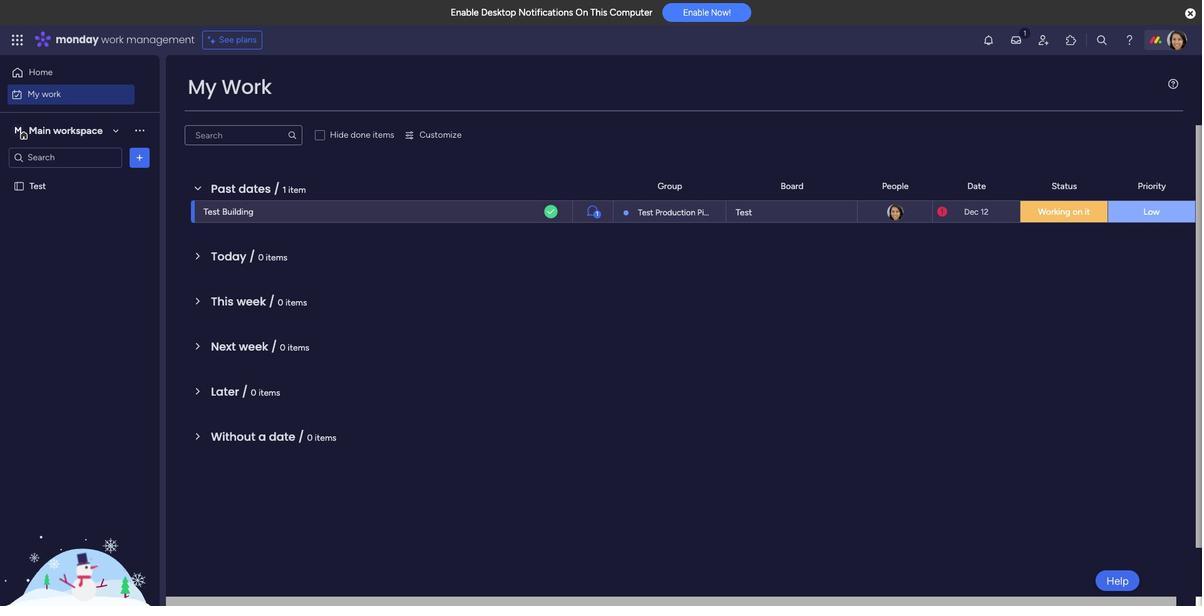 Task type: describe. For each thing, give the bounding box(es) containing it.
see
[[219, 34, 234, 45]]

on
[[1073, 207, 1083, 217]]

past
[[211, 181, 236, 197]]

/ left item
[[274, 181, 280, 197]]

see plans button
[[202, 31, 263, 49]]

0 vertical spatial this
[[591, 7, 608, 18]]

select product image
[[11, 34, 24, 46]]

date
[[269, 429, 295, 445]]

enable for enable desktop notifications on this computer
[[451, 7, 479, 18]]

enable now! button
[[663, 3, 752, 22]]

my for my work
[[28, 89, 40, 99]]

now!
[[711, 8, 731, 18]]

items inside this week / 0 items
[[286, 298, 307, 308]]

0 inside without a date / 0 items
[[307, 433, 313, 443]]

Search in workspace field
[[26, 150, 105, 165]]

management
[[126, 33, 195, 47]]

week for next
[[239, 339, 268, 354]]

/ right today
[[249, 249, 255, 264]]

search image
[[287, 130, 298, 140]]

my work
[[188, 73, 272, 101]]

work for my
[[42, 89, 61, 99]]

0 inside "today / 0 items"
[[258, 252, 264, 263]]

pipeline
[[698, 208, 726, 217]]

test link
[[734, 201, 850, 224]]

past dates / 1 item
[[211, 181, 306, 197]]

status
[[1052, 181, 1077, 191]]

today
[[211, 249, 246, 264]]

on
[[576, 7, 588, 18]]

this week / 0 items
[[211, 294, 307, 309]]

customize
[[420, 130, 462, 140]]

enable now!
[[683, 8, 731, 18]]

items inside "today / 0 items"
[[266, 252, 288, 263]]

computer
[[610, 7, 653, 18]]

menu image
[[1169, 79, 1179, 89]]

1 inside 1 button
[[596, 210, 599, 218]]

12
[[981, 207, 989, 216]]

dec 12
[[965, 207, 989, 216]]

lottie animation element
[[0, 480, 160, 606]]

1 button
[[572, 200, 613, 223]]

monday
[[56, 33, 99, 47]]

items inside without a date / 0 items
[[315, 433, 337, 443]]

invite members image
[[1038, 34, 1050, 46]]

test production pipeline
[[638, 208, 726, 217]]

items inside later / 0 items
[[259, 388, 280, 398]]

working on it
[[1038, 207, 1090, 217]]

item
[[288, 185, 306, 195]]

Filter dashboard by text search field
[[185, 125, 303, 145]]

help button
[[1096, 571, 1140, 591]]

my for my work
[[188, 73, 217, 101]]

plans
[[236, 34, 257, 45]]

test building
[[204, 207, 254, 217]]

dapulse close image
[[1186, 8, 1196, 20]]

a
[[258, 429, 266, 445]]

/ up next week / 0 items
[[269, 294, 275, 309]]

later
[[211, 384, 239, 400]]

0 inside this week / 0 items
[[278, 298, 283, 308]]

building
[[222, 207, 254, 217]]

dec
[[965, 207, 979, 216]]

low
[[1144, 207, 1160, 217]]

later / 0 items
[[211, 384, 280, 400]]

inbox image
[[1010, 34, 1023, 46]]

workspace
[[53, 124, 103, 136]]

search everything image
[[1096, 34, 1109, 46]]

test right pipeline
[[736, 207, 752, 218]]



Task type: locate. For each thing, give the bounding box(es) containing it.
week for this
[[237, 294, 266, 309]]

0 right 'date'
[[307, 433, 313, 443]]

today / 0 items
[[211, 249, 288, 264]]

1 horizontal spatial 1
[[596, 210, 599, 218]]

enable left desktop
[[451, 7, 479, 18]]

main
[[29, 124, 51, 136]]

my left work
[[188, 73, 217, 101]]

1 horizontal spatial enable
[[683, 8, 709, 18]]

0 horizontal spatial my
[[28, 89, 40, 99]]

board
[[781, 181, 804, 191]]

0 horizontal spatial work
[[42, 89, 61, 99]]

test left "production"
[[638, 208, 654, 217]]

date
[[968, 181, 986, 191]]

james peterson image
[[886, 203, 905, 222]]

1 vertical spatial 1
[[596, 210, 599, 218]]

options image
[[133, 151, 146, 164]]

option
[[0, 175, 160, 177]]

0 horizontal spatial enable
[[451, 7, 479, 18]]

0 horizontal spatial this
[[211, 294, 234, 309]]

working
[[1038, 207, 1071, 217]]

1
[[283, 185, 286, 195], [596, 210, 599, 218]]

1 vertical spatial week
[[239, 339, 268, 354]]

my down home
[[28, 89, 40, 99]]

0 inside next week / 0 items
[[280, 343, 286, 353]]

0 vertical spatial week
[[237, 294, 266, 309]]

home
[[29, 67, 53, 78]]

1 horizontal spatial my
[[188, 73, 217, 101]]

this
[[591, 7, 608, 18], [211, 294, 234, 309]]

items up this week / 0 items
[[266, 252, 288, 263]]

without a date / 0 items
[[211, 429, 337, 445]]

it
[[1085, 207, 1090, 217]]

see plans
[[219, 34, 257, 45]]

test
[[29, 181, 46, 191], [204, 207, 220, 217], [736, 207, 752, 218], [638, 208, 654, 217]]

v2 overdue deadline image
[[938, 206, 948, 218]]

1 horizontal spatial work
[[101, 33, 124, 47]]

0 vertical spatial work
[[101, 33, 124, 47]]

enable for enable now!
[[683, 8, 709, 18]]

my inside button
[[28, 89, 40, 99]]

customize button
[[400, 125, 467, 145]]

1 horizontal spatial this
[[591, 7, 608, 18]]

next week / 0 items
[[211, 339, 309, 354]]

my
[[188, 73, 217, 101], [28, 89, 40, 99]]

without
[[211, 429, 256, 445]]

apps image
[[1065, 34, 1078, 46]]

week down "today / 0 items"
[[237, 294, 266, 309]]

week right next
[[239, 339, 268, 354]]

test down past
[[204, 207, 220, 217]]

work
[[101, 33, 124, 47], [42, 89, 61, 99]]

0
[[258, 252, 264, 263], [278, 298, 283, 308], [280, 343, 286, 353], [251, 388, 256, 398], [307, 433, 313, 443]]

0 inside later / 0 items
[[251, 388, 256, 398]]

work for monday
[[101, 33, 124, 47]]

enable desktop notifications on this computer
[[451, 7, 653, 18]]

work
[[222, 73, 272, 101]]

0 right today
[[258, 252, 264, 263]]

desktop
[[481, 7, 516, 18]]

work right monday at the top left of page
[[101, 33, 124, 47]]

hide
[[330, 130, 349, 140]]

test right public board icon
[[29, 181, 46, 191]]

hide done items
[[330, 130, 395, 140]]

/
[[274, 181, 280, 197], [249, 249, 255, 264], [269, 294, 275, 309], [271, 339, 277, 354], [242, 384, 248, 400], [298, 429, 304, 445]]

james peterson image
[[1167, 30, 1188, 50]]

main workspace
[[29, 124, 103, 136]]

public board image
[[13, 180, 25, 192]]

items inside next week / 0 items
[[288, 343, 309, 353]]

items right 'date'
[[315, 433, 337, 443]]

1 inside past dates / 1 item
[[283, 185, 286, 195]]

this right on
[[591, 7, 608, 18]]

workspace options image
[[133, 124, 146, 137]]

enable inside 'enable now!' button
[[683, 8, 709, 18]]

done
[[351, 130, 371, 140]]

week
[[237, 294, 266, 309], [239, 339, 268, 354]]

my work
[[28, 89, 61, 99]]

my work button
[[8, 84, 135, 104]]

0 down this week / 0 items
[[280, 343, 286, 353]]

this up next
[[211, 294, 234, 309]]

workspace image
[[12, 124, 24, 137]]

production
[[656, 208, 696, 217]]

1 vertical spatial work
[[42, 89, 61, 99]]

work inside button
[[42, 89, 61, 99]]

0 horizontal spatial 1
[[283, 185, 286, 195]]

enable left now!
[[683, 8, 709, 18]]

items up next week / 0 items
[[286, 298, 307, 308]]

notifications image
[[983, 34, 995, 46]]

items
[[373, 130, 395, 140], [266, 252, 288, 263], [286, 298, 307, 308], [288, 343, 309, 353], [259, 388, 280, 398], [315, 433, 337, 443]]

1 vertical spatial this
[[211, 294, 234, 309]]

notifications
[[519, 7, 573, 18]]

enable
[[451, 7, 479, 18], [683, 8, 709, 18]]

help
[[1107, 575, 1129, 587]]

next
[[211, 339, 236, 354]]

/ right 'date'
[[298, 429, 304, 445]]

help image
[[1124, 34, 1136, 46]]

1 image
[[1020, 26, 1031, 40]]

home button
[[8, 63, 135, 83]]

/ right later
[[242, 384, 248, 400]]

lottie animation image
[[0, 480, 160, 606]]

0 up next week / 0 items
[[278, 298, 283, 308]]

0 vertical spatial 1
[[283, 185, 286, 195]]

group
[[658, 181, 683, 191]]

0 right later
[[251, 388, 256, 398]]

dates
[[239, 181, 271, 197]]

test inside list box
[[29, 181, 46, 191]]

None search field
[[185, 125, 303, 145]]

/ down this week / 0 items
[[271, 339, 277, 354]]

workspace selection element
[[12, 123, 105, 139]]

monday work management
[[56, 33, 195, 47]]

items right done
[[373, 130, 395, 140]]

people
[[882, 181, 909, 191]]

work down home
[[42, 89, 61, 99]]

test list box
[[0, 173, 160, 366]]

items down this week / 0 items
[[288, 343, 309, 353]]

items up without a date / 0 items
[[259, 388, 280, 398]]

m
[[14, 125, 22, 136]]

priority
[[1138, 181, 1166, 191]]



Task type: vqa. For each thing, say whether or not it's contained in the screenshot.
Team
no



